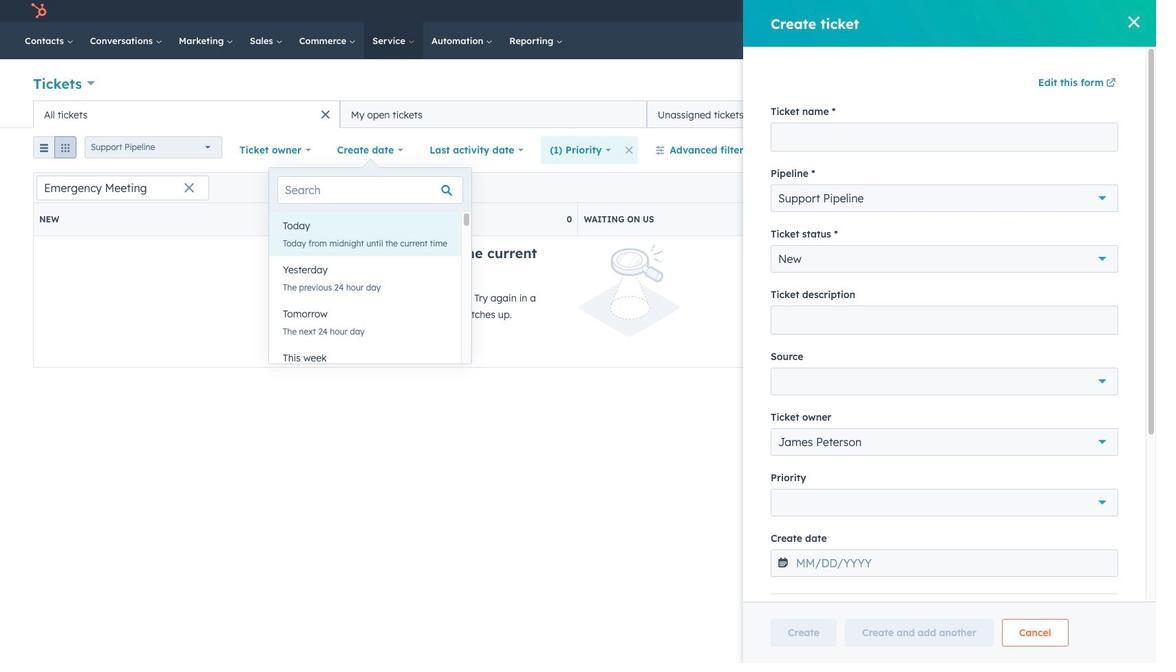 Task type: vqa. For each thing, say whether or not it's contained in the screenshot.
the 'Search' search box
yes



Task type: describe. For each thing, give the bounding box(es) containing it.
Search ID, name, or description search field
[[36, 175, 209, 200]]

marketplaces image
[[893, 6, 905, 19]]

james peterson image
[[997, 5, 1009, 17]]

clear input image
[[184, 183, 195, 194]]



Task type: locate. For each thing, give the bounding box(es) containing it.
group
[[33, 136, 76, 164]]

Search search field
[[277, 176, 463, 204]]

list box
[[269, 212, 472, 388]]

banner
[[33, 69, 1124, 101]]

Search HubSpot search field
[[963, 29, 1108, 52]]

menu
[[793, 0, 1140, 22]]



